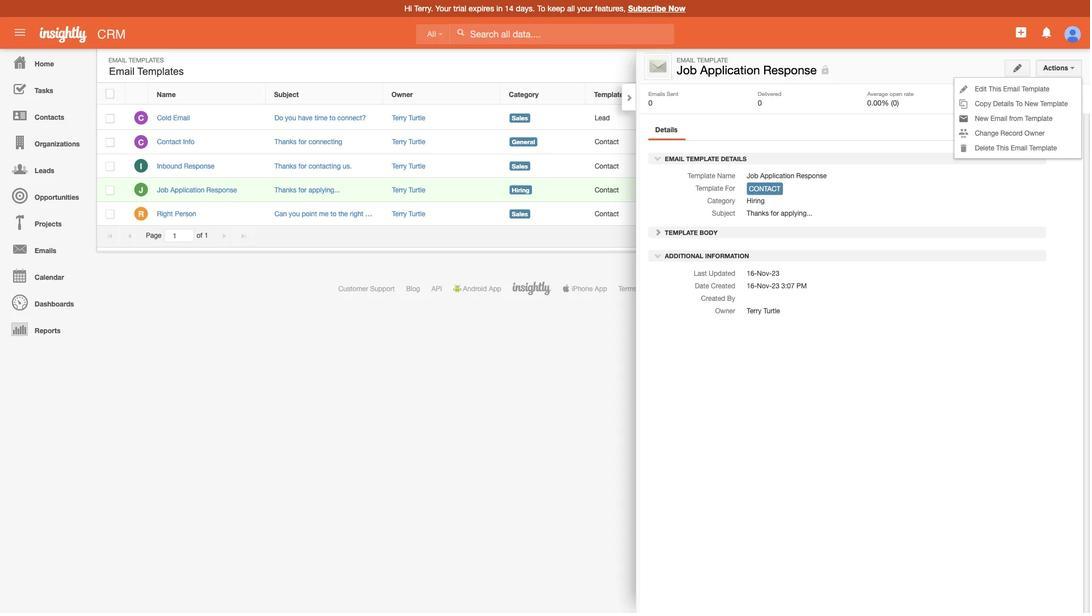 Task type: vqa. For each thing, say whether or not it's contained in the screenshot.
the right Export
no



Task type: describe. For each thing, give the bounding box(es) containing it.
organizations
[[35, 140, 80, 148]]

1 horizontal spatial job
[[677, 63, 697, 77]]

right person
[[157, 210, 196, 218]]

Search this list... text field
[[654, 57, 781, 74]]

do you have time to connect?
[[275, 114, 366, 122]]

16- for thanks for contacting us.
[[797, 162, 808, 170]]

sent
[[667, 90, 678, 97]]

16-nov-23 3:07 pm cell for thanks for connecting
[[789, 130, 888, 154]]

general link
[[932, 136, 966, 145]]

nov- for thanks for contacting us.
[[808, 162, 823, 170]]

subscribe now link
[[628, 4, 686, 13]]

cold email link
[[157, 114, 196, 122]]

1 horizontal spatial subject
[[712, 209, 735, 217]]

body
[[700, 229, 718, 236]]

row group containing c
[[97, 106, 916, 226]]

0% inside r row
[[715, 210, 724, 218]]

thanks for contacting us.
[[275, 162, 352, 170]]

16-nov-23 3:07 pm cell for do you have time to connect?
[[789, 106, 888, 130]]

thanks for applying... link
[[275, 186, 340, 194]]

emails link
[[3, 236, 91, 262]]

nov- for do you have time to connect?
[[808, 114, 823, 122]]

1 horizontal spatial to
[[1016, 99, 1023, 107]]

1 vertical spatial templates
[[137, 66, 184, 77]]

0% cell for thanks for applying...
[[704, 178, 789, 202]]

home
[[35, 60, 54, 68]]

template down actions
[[1040, 99, 1068, 107]]

iphone
[[572, 284, 593, 292]]

inbound response link
[[157, 162, 220, 170]]

c for contact info
[[138, 137, 144, 147]]

c link for contact info
[[134, 135, 148, 149]]

additional
[[665, 252, 703, 260]]

job application response link
[[157, 186, 243, 194]]

delete this email template
[[975, 144, 1057, 152]]

iphone app
[[572, 284, 607, 292]]

last
[[694, 269, 707, 277]]

click
[[999, 90, 1011, 97]]

rate for average click rate 0.00% (0)
[[1012, 90, 1022, 97]]

(0) for average open rate 0.00% (0)
[[891, 98, 899, 107]]

nov- for can you point me to the right person?
[[808, 210, 823, 218]]

template right email template image in the right of the page
[[697, 56, 728, 64]]

api
[[432, 284, 442, 292]]

new for new email template
[[977, 61, 991, 69]]

delete
[[975, 144, 995, 152]]

1 - 5 of 5 items
[[860, 232, 906, 239]]

contact for j
[[595, 186, 619, 194]]

change record owner
[[975, 129, 1045, 137]]

1 horizontal spatial of
[[639, 284, 645, 292]]

r link
[[134, 207, 148, 221]]

have
[[298, 114, 313, 122]]

actions button
[[1036, 60, 1082, 77]]

connecting
[[309, 138, 342, 146]]

3:07 inside r row
[[832, 210, 845, 218]]

0 horizontal spatial owner
[[392, 90, 413, 98]]

sales cell for r
[[501, 202, 586, 226]]

16-nov-23 3:07 pm for thanks for contacting us.
[[797, 162, 858, 170]]

of 1
[[197, 232, 208, 239]]

addendum
[[786, 284, 820, 292]]

terry turtle link for thanks for contacting us.
[[392, 162, 425, 170]]

sales cell for c
[[501, 106, 586, 130]]

terry for thanks for connecting
[[392, 138, 407, 146]]

new email from template
[[975, 114, 1053, 122]]

subscribe
[[628, 4, 666, 13]]

right
[[157, 210, 173, 218]]

16- for do you have time to connect?
[[797, 114, 808, 122]]

email templates button
[[106, 63, 187, 80]]

privacy policy link
[[681, 284, 723, 292]]

for down contact
[[771, 209, 779, 217]]

change record owner link
[[955, 125, 1082, 140]]

r
[[138, 209, 144, 219]]

template down template name
[[696, 184, 723, 192]]

hi terry. your trial expires in 14 days. to keep all your features, subscribe now
[[405, 4, 686, 13]]

customer
[[338, 284, 368, 292]]

0% for thanks for contacting us.
[[715, 162, 724, 170]]

thanks for i
[[275, 162, 297, 170]]

email template
[[677, 56, 728, 64]]

show sidebar image
[[943, 61, 951, 69]]

23 for thanks for contacting us.
[[823, 162, 830, 170]]

data processing addendum
[[735, 284, 820, 292]]

opportunities
[[35, 193, 79, 201]]

0.00% for average click rate 0.00% (0)
[[977, 98, 999, 107]]

android app link
[[453, 284, 501, 292]]

new email template link
[[970, 57, 1050, 74]]

contacts
[[35, 113, 64, 121]]

0 vertical spatial templates
[[129, 56, 164, 64]]

rate for average open rate 0.00% (0)
[[904, 90, 914, 97]]

general cell
[[501, 130, 586, 154]]

date created
[[695, 282, 735, 290]]

average open rate 0.00% (0)
[[867, 90, 914, 107]]

0% cell for do you have time to connect?
[[704, 106, 789, 130]]

i link
[[134, 159, 148, 173]]

0% cell for thanks for contacting us.
[[704, 154, 789, 178]]

1 vertical spatial name
[[717, 172, 735, 180]]

your
[[577, 4, 593, 13]]

white image
[[457, 28, 465, 36]]

now
[[668, 4, 686, 13]]

general for general link on the top right of page
[[940, 137, 964, 144]]

23 for can you point me to the right person?
[[823, 210, 830, 218]]

copy
[[975, 99, 991, 107]]

contact for i
[[595, 162, 619, 170]]

4 16-nov-23 3:07 pm cell from the top
[[789, 202, 888, 226]]

leads link
[[3, 156, 91, 182]]

details link
[[648, 123, 685, 139]]

all
[[567, 4, 575, 13]]

refresh list image
[[794, 61, 805, 69]]

contact cell for c
[[586, 130, 704, 154]]

template right from on the right top of page
[[1025, 114, 1053, 122]]

for for c
[[298, 138, 307, 146]]

emails sent 0
[[648, 90, 678, 107]]

privacy
[[681, 284, 703, 292]]

api link
[[432, 284, 442, 292]]

job inside j row
[[157, 186, 168, 194]]

template name
[[688, 172, 735, 180]]

0 vertical spatial details
[[993, 99, 1014, 107]]

0% for thanks for applying...
[[715, 186, 724, 194]]

1 5 from the left
[[871, 232, 874, 239]]

i
[[140, 161, 142, 171]]

contact cell for j
[[586, 178, 704, 202]]

policy
[[705, 284, 723, 292]]

features,
[[595, 4, 626, 13]]

email inside 'c' row
[[173, 114, 190, 122]]

c for cold email
[[138, 113, 144, 123]]

terms of service
[[619, 284, 669, 292]]

-
[[866, 232, 869, 239]]

terry turtle for do you have time to connect?
[[392, 114, 425, 122]]

terry for thanks for applying...
[[392, 186, 407, 194]]

reports link
[[3, 316, 91, 342]]

16-nov-23 3:07 pm inside r row
[[797, 210, 858, 218]]

1 vertical spatial created
[[701, 294, 725, 302]]

inbound
[[157, 162, 182, 170]]

home link
[[3, 49, 91, 76]]

copy details to new template
[[975, 99, 1068, 107]]

5 terry turtle link from the top
[[392, 210, 425, 218]]

delivered 0
[[758, 90, 782, 107]]

template body
[[663, 229, 718, 236]]

change
[[975, 129, 999, 137]]

14
[[505, 4, 514, 13]]

16- for thanks for connecting
[[797, 138, 808, 146]]

response inside j row
[[206, 186, 237, 194]]

can you point me to the right person? terry turtle
[[275, 210, 425, 218]]

thanks down contact
[[747, 209, 769, 217]]

i row
[[97, 154, 916, 178]]

you for can
[[289, 210, 300, 218]]

actions
[[1043, 64, 1070, 72]]

customer support link
[[338, 284, 395, 292]]

1 vertical spatial details
[[655, 125, 678, 133]]

1 field
[[165, 230, 193, 242]]

sales link
[[932, 151, 959, 160]]

keep
[[548, 4, 565, 13]]

support
[[370, 284, 395, 292]]

0 vertical spatial job application response
[[677, 63, 817, 77]]

0 horizontal spatial chevron right image
[[625, 94, 633, 102]]

dashboards
[[35, 300, 74, 308]]

0 horizontal spatial to
[[537, 4, 545, 13]]

terms
[[619, 284, 637, 292]]

template type
[[594, 90, 641, 98]]

application inside j row
[[170, 186, 205, 194]]

me
[[319, 210, 329, 218]]

row containing name
[[97, 83, 916, 105]]



Task type: locate. For each thing, give the bounding box(es) containing it.
2 vertical spatial sales cell
[[501, 202, 586, 226]]

1 1 from the left
[[204, 232, 208, 239]]

2 horizontal spatial owner
[[1025, 129, 1045, 137]]

cold email
[[157, 114, 190, 122]]

0 horizontal spatial 5
[[871, 232, 874, 239]]

0 vertical spatial to
[[330, 114, 336, 122]]

lead cell
[[586, 106, 704, 130]]

thanks for c
[[275, 138, 297, 146]]

info
[[183, 138, 195, 146]]

0 horizontal spatial hiring
[[512, 186, 530, 194]]

app right android
[[489, 284, 501, 292]]

0.00% inside average open rate 0.00% (0)
[[867, 98, 889, 107]]

1 horizontal spatial average
[[977, 90, 998, 97]]

nov- inside r row
[[808, 210, 823, 218]]

0 horizontal spatial job
[[157, 186, 168, 194]]

23 for do you have time to connect?
[[823, 114, 830, 122]]

sales up j row
[[512, 162, 528, 170]]

chevron right image
[[625, 94, 633, 102], [654, 228, 662, 236]]

template left 'type'
[[594, 90, 624, 98]]

c row
[[97, 106, 916, 130], [97, 130, 916, 154]]

1 horizontal spatial 1
[[860, 232, 864, 239]]

0% cell up email template details
[[704, 130, 789, 154]]

details up template name
[[721, 155, 747, 162]]

(0) down 'click'
[[1001, 98, 1009, 107]]

0 down delivered
[[758, 98, 762, 107]]

16- inside r row
[[797, 210, 808, 218]]

c row up j row
[[97, 130, 916, 154]]

4 contact cell from the top
[[586, 202, 704, 226]]

for inside i row
[[298, 162, 307, 170]]

1 vertical spatial emails
[[35, 246, 56, 254]]

terry turtle for thanks for contacting us.
[[392, 162, 425, 170]]

2 terry turtle link from the top
[[392, 138, 425, 146]]

created down updated
[[711, 282, 735, 290]]

0 horizontal spatial general
[[512, 138, 535, 146]]

1 horizontal spatial rate
[[1012, 90, 1022, 97]]

(0) inside average open rate 0.00% (0)
[[891, 98, 899, 107]]

0 horizontal spatial 0
[[648, 98, 653, 107]]

2 average from the left
[[977, 90, 998, 97]]

pm for thanks for contacting us.
[[847, 162, 858, 170]]

thanks for applying... down contact
[[747, 209, 813, 217]]

can you point me to the right person? link
[[275, 210, 390, 218]]

contact for c
[[595, 138, 619, 146]]

3:07 for do you have time to connect?
[[832, 114, 845, 122]]

thanks for j
[[275, 186, 297, 194]]

1 horizontal spatial thanks for applying...
[[747, 209, 813, 217]]

3 0% cell from the top
[[704, 154, 789, 178]]

created down policy
[[701, 294, 725, 302]]

new email from template link
[[955, 111, 1082, 125]]

5 0% from the top
[[715, 210, 724, 218]]

hiring down i row
[[512, 186, 530, 194]]

dashboards link
[[3, 289, 91, 316]]

cell
[[97, 178, 125, 202], [789, 178, 888, 202], [888, 178, 916, 202], [888, 202, 916, 226]]

rate inside average open rate 0.00% (0)
[[904, 90, 914, 97]]

emails inside emails sent 0
[[648, 90, 665, 97]]

0 vertical spatial chevron right image
[[625, 94, 633, 102]]

right
[[350, 210, 364, 218]]

to right "me"
[[330, 210, 336, 218]]

rate
[[904, 90, 914, 97], [1012, 90, 1022, 97]]

0 vertical spatial thanks for applying...
[[275, 186, 340, 194]]

0 horizontal spatial rate
[[904, 90, 914, 97]]

3 terry turtle link from the top
[[392, 162, 425, 170]]

contact cell up chevron down icon
[[586, 130, 704, 154]]

c link up i "link"
[[134, 135, 148, 149]]

16-nov-23 3:07 pm cell
[[789, 106, 888, 130], [789, 130, 888, 154], [789, 154, 888, 178], [789, 202, 888, 226]]

1 0.00% from the left
[[867, 98, 889, 107]]

rate inside 'average click rate 0.00% (0)'
[[1012, 90, 1022, 97]]

chevron down image
[[654, 155, 662, 162]]

general
[[940, 137, 964, 144], [512, 138, 535, 146]]

1 vertical spatial thanks for applying...
[[747, 209, 813, 217]]

turtle inside r row
[[409, 210, 425, 218]]

template
[[697, 56, 728, 64], [1013, 61, 1043, 69], [1022, 85, 1050, 93], [594, 90, 624, 98], [1040, 99, 1068, 107], [1025, 114, 1053, 122], [945, 120, 978, 127], [1029, 144, 1057, 152], [686, 155, 719, 162], [688, 172, 715, 180], [696, 184, 723, 192], [665, 229, 698, 236]]

you inside 'c' row
[[285, 114, 296, 122]]

for left contacting
[[298, 162, 307, 170]]

average up copy
[[977, 90, 998, 97]]

2 vertical spatial owner
[[715, 307, 735, 315]]

contact for r
[[595, 210, 619, 218]]

of right the terms
[[639, 284, 645, 292]]

16-nov-23 3:07 pm cell for thanks for contacting us.
[[789, 154, 888, 178]]

1 vertical spatial subject
[[712, 209, 735, 217]]

calendar
[[35, 273, 64, 281]]

1 horizontal spatial category
[[707, 197, 735, 205]]

average for average open rate 0.00% (0)
[[867, 90, 888, 97]]

for for j
[[298, 186, 307, 194]]

5 0% cell from the top
[[704, 202, 789, 226]]

turtle
[[409, 114, 425, 122], [409, 138, 425, 146], [409, 162, 425, 170], [409, 186, 425, 194], [409, 210, 425, 218], [764, 307, 780, 315]]

0 vertical spatial name
[[157, 90, 176, 98]]

terry for do you have time to connect?
[[392, 114, 407, 122]]

16-
[[797, 114, 808, 122], [797, 138, 808, 146], [797, 162, 808, 170], [797, 210, 808, 218], [747, 269, 757, 277], [747, 282, 757, 290]]

1 horizontal spatial name
[[717, 172, 735, 180]]

thanks for connecting link
[[275, 138, 342, 146]]

job application response up delivered
[[677, 63, 817, 77]]

16- inside i row
[[797, 162, 808, 170]]

app for android app
[[489, 284, 501, 292]]

1 vertical spatial new
[[1025, 99, 1039, 107]]

contact cell down details link
[[586, 154, 704, 178]]

0 horizontal spatial subject
[[274, 90, 299, 98]]

1 horizontal spatial emails
[[648, 90, 665, 97]]

sales cell
[[501, 106, 586, 130], [501, 154, 586, 178], [501, 202, 586, 226]]

contact inside j row
[[595, 186, 619, 194]]

16- for can you point me to the right person?
[[797, 210, 808, 218]]

2 0% cell from the top
[[704, 130, 789, 154]]

1 vertical spatial category
[[707, 197, 735, 205]]

email template categories
[[924, 120, 1020, 127]]

to for the
[[330, 210, 336, 218]]

general up sales link
[[940, 137, 964, 144]]

1 horizontal spatial applying...
[[781, 209, 813, 217]]

None checkbox
[[106, 138, 114, 147], [106, 162, 114, 171], [106, 186, 114, 195], [106, 138, 114, 147], [106, 162, 114, 171], [106, 186, 114, 195]]

0% cell
[[704, 106, 789, 130], [704, 130, 789, 154], [704, 154, 789, 178], [704, 178, 789, 202], [704, 202, 789, 226]]

16-nov-23 3:07 pm for do you have time to connect?
[[797, 114, 858, 122]]

application
[[700, 63, 760, 77], [760, 172, 794, 180], [170, 186, 205, 194]]

1 vertical spatial job application response
[[747, 172, 827, 180]]

c up i "link"
[[138, 137, 144, 147]]

average for average click rate 0.00% (0)
[[977, 90, 998, 97]]

2 c row from the top
[[97, 130, 916, 154]]

emails
[[648, 90, 665, 97], [35, 246, 56, 254]]

contact cell for i
[[586, 154, 704, 178]]

0% cell down email template details
[[704, 178, 789, 202]]

2 1 from the left
[[860, 232, 864, 239]]

3 contact cell from the top
[[586, 178, 704, 202]]

contact cell for r
[[586, 202, 704, 226]]

thanks inside i row
[[275, 162, 297, 170]]

2 0 from the left
[[758, 98, 762, 107]]

2 (0) from the left
[[1001, 98, 1009, 107]]

days.
[[516, 4, 535, 13]]

average
[[867, 90, 888, 97], [977, 90, 998, 97]]

turtle inside i row
[[409, 162, 425, 170]]

1 horizontal spatial 5
[[884, 232, 888, 239]]

this
[[989, 85, 1001, 93], [996, 144, 1009, 152]]

thanks for applying... inside j row
[[275, 186, 340, 194]]

data
[[735, 284, 749, 292]]

0 vertical spatial created
[[711, 282, 735, 290]]

subject up body
[[712, 209, 735, 217]]

3:07 for thanks for contacting us.
[[832, 162, 845, 170]]

chevron right image up chevron down image
[[654, 228, 662, 236]]

template down the 'change record owner' link
[[1029, 144, 1057, 152]]

general inside cell
[[512, 138, 535, 146]]

recycle bin link
[[924, 89, 983, 97]]

to right the 'time'
[[330, 114, 336, 122]]

template down email template details
[[688, 172, 715, 180]]

sales for c
[[512, 114, 528, 122]]

1 sales cell from the top
[[501, 106, 586, 130]]

job application response up contact
[[747, 172, 827, 180]]

0 vertical spatial you
[[285, 114, 296, 122]]

3:07 for thanks for connecting
[[832, 138, 845, 146]]

new up 'new email from template' link
[[1025, 99, 1039, 107]]

this inside edit this email template link
[[989, 85, 1001, 93]]

job up contact
[[747, 172, 758, 180]]

for up point on the top left of the page
[[298, 186, 307, 194]]

template up edit this email template link
[[1013, 61, 1043, 69]]

0% for thanks for connecting
[[715, 138, 724, 146]]

1 vertical spatial to
[[330, 210, 336, 218]]

new up edit
[[977, 61, 991, 69]]

16-nov-23
[[747, 269, 780, 277]]

1 vertical spatial application
[[760, 172, 794, 180]]

hiring down contact
[[747, 197, 765, 205]]

open
[[890, 90, 902, 97]]

c link for cold email
[[134, 111, 148, 125]]

1 16-nov-23 3:07 pm cell from the top
[[789, 106, 888, 130]]

job application response down inbound response link
[[157, 186, 237, 194]]

email
[[108, 56, 127, 64], [677, 56, 695, 64], [993, 61, 1011, 69], [109, 66, 135, 77], [1003, 85, 1020, 93], [173, 114, 190, 122], [991, 114, 1007, 122], [924, 120, 943, 127], [1011, 144, 1028, 152], [665, 155, 685, 162]]

0.00% inside 'average click rate 0.00% (0)'
[[977, 98, 999, 107]]

terry for thanks for contacting us.
[[392, 162, 407, 170]]

1 c link from the top
[[134, 111, 148, 125]]

0 vertical spatial to
[[537, 4, 545, 13]]

thanks for applying... up point on the top left of the page
[[275, 186, 340, 194]]

row group
[[97, 106, 916, 226]]

2 vertical spatial new
[[975, 114, 989, 122]]

1 horizontal spatial app
[[595, 284, 607, 292]]

to inside 'c' row
[[330, 114, 336, 122]]

contact inside i row
[[595, 162, 619, 170]]

template for
[[696, 184, 735, 192]]

0 vertical spatial application
[[700, 63, 760, 77]]

0 vertical spatial job
[[677, 63, 697, 77]]

template up additional
[[665, 229, 698, 236]]

blog
[[406, 284, 420, 292]]

sales up general cell
[[512, 114, 528, 122]]

terry inside j row
[[392, 186, 407, 194]]

0 horizontal spatial emails
[[35, 246, 56, 254]]

1 app from the left
[[489, 284, 501, 292]]

job right j link
[[157, 186, 168, 194]]

0 vertical spatial c
[[138, 113, 144, 123]]

do you have time to connect? link
[[275, 114, 366, 122]]

2 c from the top
[[138, 137, 144, 147]]

terry turtle link for do you have time to connect?
[[392, 114, 425, 122]]

general for general cell
[[512, 138, 535, 146]]

templates
[[129, 56, 164, 64], [137, 66, 184, 77]]

1 vertical spatial c link
[[134, 135, 148, 149]]

(0)
[[891, 98, 899, 107], [1001, 98, 1009, 107]]

contact cell
[[586, 130, 704, 154], [586, 154, 704, 178], [586, 178, 704, 202], [586, 202, 704, 226]]

to inside r row
[[330, 210, 336, 218]]

c left cold on the top left of page
[[138, 113, 144, 123]]

2 vertical spatial job
[[157, 186, 168, 194]]

new for new email from template
[[975, 114, 989, 122]]

you inside r row
[[289, 210, 300, 218]]

subject up do
[[274, 90, 299, 98]]

to
[[537, 4, 545, 13], [1016, 99, 1023, 107]]

1 0% cell from the top
[[704, 106, 789, 130]]

4 0% from the top
[[715, 186, 724, 194]]

android
[[463, 284, 487, 292]]

tasks link
[[3, 76, 91, 102]]

response inside i row
[[184, 162, 215, 170]]

Search all data.... text field
[[450, 24, 674, 44]]

rate up copy details to new template
[[1012, 90, 1022, 97]]

3 0% from the top
[[715, 162, 724, 170]]

1 left the -
[[860, 232, 864, 239]]

terry inside i row
[[392, 162, 407, 170]]

3 sales cell from the top
[[501, 202, 586, 226]]

for
[[298, 138, 307, 146], [298, 162, 307, 170], [298, 186, 307, 194], [771, 209, 779, 217]]

1 vertical spatial you
[[289, 210, 300, 218]]

0% inside i row
[[715, 162, 724, 170]]

0 horizontal spatial category
[[509, 90, 539, 98]]

turtle for thanks for connecting
[[409, 138, 425, 146]]

record permissions image
[[820, 63, 830, 77]]

name up for
[[717, 172, 735, 180]]

blog link
[[406, 284, 420, 292]]

thanks inside 'c' row
[[275, 138, 297, 146]]

new
[[977, 61, 991, 69], [1025, 99, 1039, 107], [975, 114, 989, 122]]

None checkbox
[[106, 89, 114, 98], [106, 114, 114, 123], [106, 210, 114, 219], [106, 89, 114, 98], [106, 114, 114, 123], [106, 210, 114, 219]]

1 terry turtle link from the top
[[392, 114, 425, 122]]

c
[[138, 113, 144, 123], [138, 137, 144, 147]]

2 horizontal spatial job
[[747, 172, 758, 180]]

job application response inside j row
[[157, 186, 237, 194]]

16-nov-23 3:07 pm inside i row
[[797, 162, 858, 170]]

android app
[[463, 284, 501, 292]]

1 vertical spatial chevron right image
[[654, 228, 662, 236]]

0 horizontal spatial app
[[489, 284, 501, 292]]

person?
[[365, 210, 390, 218]]

new down copy
[[975, 114, 989, 122]]

sales down j row
[[512, 210, 528, 218]]

4 0% cell from the top
[[704, 178, 789, 202]]

2 contact cell from the top
[[586, 154, 704, 178]]

5 right the -
[[871, 232, 874, 239]]

1 vertical spatial c
[[138, 137, 144, 147]]

2 c link from the top
[[134, 135, 148, 149]]

1 vertical spatial this
[[996, 144, 1009, 152]]

terry turtle link for thanks for connecting
[[392, 138, 425, 146]]

0 horizontal spatial details
[[655, 125, 678, 133]]

terry turtle for thanks for applying...
[[392, 186, 425, 194]]

emails for emails
[[35, 246, 56, 254]]

2 0.00% from the left
[[977, 98, 999, 107]]

0 vertical spatial hiring
[[512, 186, 530, 194]]

0 vertical spatial subject
[[274, 90, 299, 98]]

16-nov-23 3:07 pm for thanks for connecting
[[797, 138, 858, 146]]

0 vertical spatial category
[[509, 90, 539, 98]]

0 vertical spatial owner
[[392, 90, 413, 98]]

1 c row from the top
[[97, 106, 916, 130]]

0 vertical spatial applying...
[[309, 186, 340, 194]]

to up 'new email from template' link
[[1016, 99, 1023, 107]]

app right "iphone"
[[595, 284, 607, 292]]

created
[[711, 282, 735, 290], [701, 294, 725, 302]]

terry turtle inside i row
[[392, 162, 425, 170]]

terry inside r row
[[392, 210, 407, 218]]

thanks down do
[[275, 138, 297, 146]]

details down 'click'
[[993, 99, 1014, 107]]

1 horizontal spatial details
[[721, 155, 747, 162]]

5 left items
[[884, 232, 888, 239]]

notifications image
[[1040, 26, 1054, 39]]

to left keep
[[537, 4, 545, 13]]

1 vertical spatial hiring
[[747, 197, 765, 205]]

0% inside j row
[[715, 186, 724, 194]]

thanks for connecting
[[275, 138, 342, 146]]

template up general link on the top right of page
[[945, 120, 978, 127]]

application down inbound response link
[[170, 186, 205, 194]]

j row
[[97, 178, 916, 202]]

0 horizontal spatial applying...
[[309, 186, 340, 194]]

to for connect?
[[330, 114, 336, 122]]

category up general cell
[[509, 90, 539, 98]]

0 horizontal spatial name
[[157, 90, 176, 98]]

applying... inside j row
[[309, 186, 340, 194]]

0% for do you have time to connect?
[[715, 114, 724, 122]]

application up contact
[[760, 172, 794, 180]]

you right can
[[289, 210, 300, 218]]

template up copy details to new template
[[1022, 85, 1050, 93]]

pm for thanks for connecting
[[847, 138, 858, 146]]

sales for r
[[512, 210, 528, 218]]

pm inside i row
[[847, 162, 858, 170]]

chevron down image
[[654, 252, 662, 260]]

nov- for thanks for connecting
[[808, 138, 823, 146]]

s
[[926, 151, 930, 159]]

recycle bin
[[935, 89, 978, 97]]

1 c from the top
[[138, 113, 144, 123]]

for left connecting
[[298, 138, 307, 146]]

you for do
[[285, 114, 296, 122]]

turtle for thanks for contacting us.
[[409, 162, 425, 170]]

of right the -
[[876, 232, 882, 239]]

projects link
[[3, 209, 91, 236]]

(0) for average click rate 0.00% (0)
[[1001, 98, 1009, 107]]

c row up i row
[[97, 106, 916, 130]]

general up i row
[[512, 138, 535, 146]]

from
[[1009, 114, 1023, 122]]

1 vertical spatial applying...
[[781, 209, 813, 217]]

sales inside r row
[[512, 210, 528, 218]]

for inside 'c' row
[[298, 138, 307, 146]]

sales inside i row
[[512, 162, 528, 170]]

turtle for do you have time to connect?
[[409, 114, 425, 122]]

chevron right image up lead cell
[[625, 94, 633, 102]]

2 vertical spatial details
[[721, 155, 747, 162]]

1 horizontal spatial hiring
[[747, 197, 765, 205]]

name up cold on the top left of page
[[157, 90, 176, 98]]

1 vertical spatial owner
[[1025, 129, 1045, 137]]

turtle inside j row
[[409, 186, 425, 194]]

application up delivered
[[700, 63, 760, 77]]

email templates email templates
[[108, 56, 184, 77]]

template up template name
[[686, 155, 719, 162]]

0 vertical spatial sales cell
[[501, 106, 586, 130]]

1 vertical spatial job
[[747, 172, 758, 180]]

(0) inside 'average click rate 0.00% (0)'
[[1001, 98, 1009, 107]]

2 0% from the top
[[715, 138, 724, 146]]

0 horizontal spatial average
[[867, 90, 888, 97]]

0% cell for thanks for connecting
[[704, 130, 789, 154]]

1 0% from the top
[[715, 114, 724, 122]]

this down change record owner
[[996, 144, 1009, 152]]

for for i
[[298, 162, 307, 170]]

0 inside emails sent 0
[[648, 98, 653, 107]]

1 right 1 field
[[204, 232, 208, 239]]

page
[[146, 232, 162, 239]]

1 horizontal spatial 0.00%
[[977, 98, 999, 107]]

terry turtle
[[392, 114, 425, 122], [392, 138, 425, 146], [392, 162, 425, 170], [392, 186, 425, 194], [747, 307, 780, 315]]

1
[[204, 232, 208, 239], [860, 232, 864, 239]]

of right 1 field
[[197, 232, 202, 239]]

j
[[139, 185, 143, 195]]

this for edit
[[989, 85, 1001, 93]]

emails for emails sent 0
[[648, 90, 665, 97]]

app for iphone app
[[595, 284, 607, 292]]

time
[[315, 114, 328, 122]]

contact cell up chevron down image
[[586, 202, 704, 226]]

for inside j row
[[298, 186, 307, 194]]

terry turtle for thanks for connecting
[[392, 138, 425, 146]]

pm for do you have time to connect?
[[847, 114, 858, 122]]

reports
[[35, 327, 61, 334]]

2 vertical spatial job application response
[[157, 186, 237, 194]]

thanks for contacting us. link
[[275, 162, 352, 170]]

us.
[[343, 162, 352, 170]]

nov- inside i row
[[808, 162, 823, 170]]

job application response
[[677, 63, 817, 77], [747, 172, 827, 180], [157, 186, 237, 194]]

pm inside r row
[[847, 210, 858, 218]]

emails up calendar "link"
[[35, 246, 56, 254]]

1 (0) from the left
[[891, 98, 899, 107]]

2 16-nov-23 3:07 pm cell from the top
[[789, 130, 888, 154]]

3 16-nov-23 3:07 pm cell from the top
[[789, 154, 888, 178]]

row
[[97, 83, 916, 105]]

0 horizontal spatial thanks for applying...
[[275, 186, 340, 194]]

thanks up can
[[275, 186, 297, 194]]

c link left cold on the top left of page
[[134, 111, 148, 125]]

0% cell down delivered
[[704, 106, 789, 130]]

contact inside r row
[[595, 210, 619, 218]]

hiring inside cell
[[512, 186, 530, 194]]

for
[[725, 184, 735, 192]]

email template details
[[663, 155, 747, 162]]

0% cell down for
[[704, 202, 789, 226]]

0 horizontal spatial (0)
[[891, 98, 899, 107]]

sales for i
[[512, 162, 528, 170]]

email template image
[[647, 55, 669, 78]]

category
[[509, 90, 539, 98], [707, 197, 735, 205]]

cold
[[157, 114, 171, 122]]

23 inside r row
[[823, 210, 830, 218]]

processing
[[751, 284, 785, 292]]

thanks inside j row
[[275, 186, 297, 194]]

this inside delete this email template link
[[996, 144, 1009, 152]]

1 0 from the left
[[648, 98, 653, 107]]

2 sales cell from the top
[[501, 154, 586, 178]]

this right edit
[[989, 85, 1001, 93]]

2 vertical spatial application
[[170, 186, 205, 194]]

average click rate 0.00% (0)
[[977, 90, 1022, 107]]

1 vertical spatial to
[[1016, 99, 1023, 107]]

1 horizontal spatial (0)
[[1001, 98, 1009, 107]]

average inside average open rate 0.00% (0)
[[867, 90, 888, 97]]

3:07 inside i row
[[832, 162, 845, 170]]

0 vertical spatial emails
[[648, 90, 665, 97]]

owner inside the 'change record owner' link
[[1025, 129, 1045, 137]]

(0) down open
[[891, 98, 899, 107]]

0 inside "delivered 0"
[[758, 98, 762, 107]]

1 average from the left
[[867, 90, 888, 97]]

category down template for
[[707, 197, 735, 205]]

0 horizontal spatial 1
[[204, 232, 208, 239]]

average inside 'average click rate 0.00% (0)'
[[977, 90, 998, 97]]

2 horizontal spatial of
[[876, 232, 882, 239]]

4 terry turtle link from the top
[[392, 186, 425, 194]]

2 5 from the left
[[884, 232, 888, 239]]

sales inside 'c' row
[[512, 114, 528, 122]]

0 vertical spatial new
[[977, 61, 991, 69]]

2 rate from the left
[[1012, 90, 1022, 97]]

job up sent
[[677, 63, 697, 77]]

you
[[285, 114, 296, 122], [289, 210, 300, 218]]

1 contact cell from the top
[[586, 130, 704, 154]]

23 for thanks for connecting
[[823, 138, 830, 146]]

0 horizontal spatial 0.00%
[[867, 98, 889, 107]]

can
[[275, 210, 287, 218]]

delete this email template link
[[955, 140, 1082, 155]]

sales down general link on the top right of page
[[940, 152, 957, 159]]

0 vertical spatial c link
[[134, 111, 148, 125]]

0.00% for average open rate 0.00% (0)
[[867, 98, 889, 107]]

1 rate from the left
[[904, 90, 914, 97]]

terry turtle inside j row
[[392, 186, 425, 194]]

turtle for thanks for applying...
[[409, 186, 425, 194]]

contact cell down chevron down icon
[[586, 178, 704, 202]]

1 horizontal spatial general
[[940, 137, 964, 144]]

of
[[197, 232, 202, 239], [876, 232, 882, 239], [639, 284, 645, 292]]

rate right open
[[904, 90, 914, 97]]

contact info link
[[157, 138, 200, 146]]

details up chevron down icon
[[655, 125, 678, 133]]

0 horizontal spatial of
[[197, 232, 202, 239]]

sales cell for i
[[501, 154, 586, 178]]

updated
[[709, 269, 735, 277]]

0 up details link
[[648, 98, 653, 107]]

average left open
[[867, 90, 888, 97]]

hiring cell
[[501, 178, 586, 202]]

r row
[[97, 202, 916, 226]]

0%
[[715, 114, 724, 122], [715, 138, 724, 146], [715, 162, 724, 170], [715, 186, 724, 194], [715, 210, 724, 218]]

1 horizontal spatial chevron right image
[[654, 228, 662, 236]]

0 vertical spatial this
[[989, 85, 1001, 93]]

navigation containing home
[[0, 49, 91, 342]]

1 horizontal spatial owner
[[715, 307, 735, 315]]

additional information
[[663, 252, 749, 260]]

this for delete
[[996, 144, 1009, 152]]

opportunities link
[[3, 182, 91, 209]]

emails left sent
[[648, 90, 665, 97]]

navigation
[[0, 49, 91, 342]]

thanks up "thanks for applying..." link
[[275, 162, 297, 170]]

1 vertical spatial sales cell
[[501, 154, 586, 178]]

23 inside i row
[[823, 162, 830, 170]]

1 horizontal spatial 0
[[758, 98, 762, 107]]

type
[[626, 90, 641, 98]]

you right do
[[285, 114, 296, 122]]

terry turtle link for thanks for applying...
[[392, 186, 425, 194]]

emails inside emails link
[[35, 246, 56, 254]]

0% cell up for
[[704, 154, 789, 178]]

2 app from the left
[[595, 284, 607, 292]]

categories
[[980, 120, 1020, 127]]



